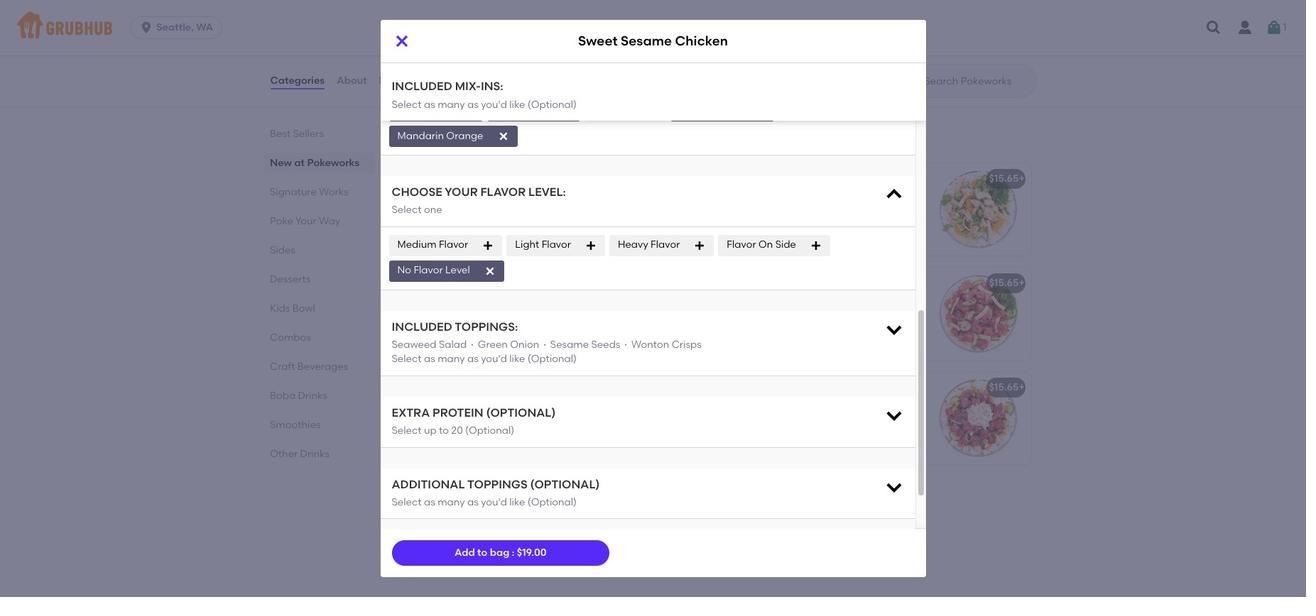 Task type: locate. For each thing, give the bounding box(es) containing it.
to left bag
[[478, 547, 488, 559]]

sesame down avocado,
[[524, 550, 562, 562]]

onion, up fresh
[[415, 416, 444, 428]]

cucumber, up cilantro,
[[495, 402, 547, 414]]

$15.65 + for hawaiian ahi image
[[990, 277, 1025, 289]]

bowl for sweet sesame chicken
[[479, 173, 502, 185]]

svg image
[[1267, 19, 1284, 36], [139, 21, 154, 35], [393, 33, 410, 50], [464, 105, 475, 116], [884, 185, 904, 205], [695, 240, 706, 251], [811, 240, 822, 251], [485, 266, 496, 277], [884, 406, 904, 425], [884, 477, 904, 497]]

signature works down cucumber
[[403, 130, 526, 148]]

flavor for medium flavor
[[439, 239, 468, 251]]

edamame, up avocado,
[[520, 521, 573, 533]]

flavor for no flavor level
[[414, 265, 443, 277]]

sweet sesame chicken
[[578, 33, 728, 49], [733, 173, 846, 185]]

over
[[415, 355, 435, 367], [449, 460, 470, 472], [449, 564, 470, 576]]

heavy flavor
[[618, 239, 680, 251]]

seaweed inside atlantic salmon, cucumber, sweet onion, pineapple, cilantro, ponzu fresh flavor, seaweed salad, green onion, sesame seeds, onion crisps served over a bowl of white rice.
[[474, 431, 518, 443]]

level
[[446, 265, 470, 277]]

1 vertical spatial edamame,
[[520, 521, 573, 533]]

signature down at
[[270, 186, 316, 198]]

cucumber, up kale,
[[502, 506, 554, 518]]

0 vertical spatial luxe lobster bowl image
[[607, 8, 713, 100]]

0 vertical spatial shredded
[[477, 341, 523, 353]]

select down additional
[[392, 497, 422, 509]]

flavor, right aioli
[[536, 312, 565, 324]]

of
[[472, 355, 482, 367], [507, 460, 516, 472], [507, 564, 516, 576]]

1 vertical spatial a
[[472, 460, 479, 472]]

seaweed down "pineapple,"
[[474, 431, 518, 443]]

sweet up crisps
[[549, 402, 577, 414]]

pineapple,
[[447, 416, 498, 428]]

drinks down craft beverages
[[298, 390, 327, 402]]

(optional) for extra protein (optional)
[[486, 406, 556, 420]]

select inside the extra protein (optional) select up to 20 (optional)
[[392, 425, 422, 437]]

svg image
[[1206, 19, 1223, 36], [561, 105, 572, 116], [498, 131, 509, 142], [483, 240, 494, 251], [586, 240, 597, 251], [884, 320, 904, 339]]

a up sweet shoyu tofu (v)
[[472, 460, 479, 472]]

svg image inside "seattle, wa" button
[[139, 21, 154, 35]]

0 vertical spatial flavor,
[[536, 312, 565, 324]]

included up cucumber
[[392, 80, 453, 93]]

2 mix- from the top
[[455, 80, 481, 93]]

1 horizontal spatial onion
[[519, 445, 546, 457]]

signature
[[403, 130, 476, 148], [270, 186, 316, 198]]

a inside ahi tuna, cucumber, sweet onion, edamame, sriracha aioli flavor, masago, green onion, sesame seeds, onion crisps, shredded nori served over a bowl of white rice.
[[438, 355, 444, 367]]

(optional) down the salmon
[[486, 406, 556, 420]]

0 horizontal spatial ahi
[[415, 297, 430, 310]]

onion,
[[545, 297, 574, 310], [490, 326, 519, 338], [415, 416, 444, 428], [415, 445, 444, 457], [415, 521, 444, 533], [415, 550, 444, 562]]

ahi down level
[[444, 277, 460, 289]]

select down reviews
[[392, 98, 422, 111]]

flavor, down "pineapple,"
[[443, 431, 472, 443]]

sesame up nori at the bottom of page
[[522, 326, 559, 338]]

protein
[[433, 406, 484, 420]]

1 vertical spatial seaweed
[[447, 550, 490, 562]]

1 vertical spatial cucumber,
[[495, 402, 547, 414]]

0 vertical spatial of
[[472, 355, 482, 367]]

green
[[842, 81, 870, 93], [459, 326, 488, 338], [552, 431, 580, 443], [558, 535, 586, 547]]

0 vertical spatial ins:
[[481, 50, 504, 64]]

1 vertical spatial ahi
[[415, 297, 430, 310]]

∙ right onion
[[542, 339, 548, 351]]

select down seaweed
[[392, 354, 422, 366]]

1 horizontal spatial ahi
[[444, 277, 460, 289]]

white inside atlantic salmon, cucumber, sweet onion, pineapple, cilantro, ponzu fresh flavor, seaweed salad, green onion, sesame seeds, onion crisps served over a bowl of white rice.
[[518, 460, 545, 472]]

many up mandarin orange
[[438, 98, 465, 111]]

4 like from the top
[[510, 497, 526, 509]]

0 horizontal spatial sesame
[[551, 339, 589, 351]]

over for onion
[[415, 355, 435, 367]]

signature works up the your
[[270, 186, 348, 198]]

many
[[438, 69, 465, 81], [438, 98, 465, 111], [438, 354, 465, 366], [438, 497, 465, 509]]

new
[[270, 157, 292, 169]]

tuna,
[[433, 297, 458, 310]]

0 vertical spatial shoyu
[[447, 486, 477, 498]]

you'd up orange
[[481, 98, 507, 111]]

flavor, down kale,
[[478, 535, 507, 547]]

$15.65 for sweet sesame chicken image
[[990, 173, 1019, 185]]

onion left crisps
[[519, 445, 546, 457]]

2 select from the top
[[392, 98, 422, 111]]

1 vertical spatial white
[[518, 460, 545, 472]]

1 horizontal spatial chicken
[[733, 17, 773, 29]]

1 horizontal spatial seeds,
[[562, 326, 592, 338]]

2 luxe from the top
[[415, 173, 437, 185]]

2 vertical spatial flavor,
[[478, 535, 507, 547]]

seattle, wa
[[156, 21, 213, 33]]

sweet shoyu tofu (v)
[[415, 486, 515, 498]]

svg image for medium flavor
[[483, 240, 494, 251]]

best sellers
[[270, 128, 324, 140]]

combos
[[270, 332, 311, 344]]

included up seaweed
[[392, 320, 453, 334]]

seeds, up 'toppings'
[[486, 445, 517, 457]]

a
[[438, 355, 444, 367], [472, 460, 479, 472], [472, 564, 479, 576]]

white down green
[[484, 355, 510, 367]]

many inside additional toppings (optional) select as many as you'd like (optional)
[[438, 497, 465, 509]]

1 vertical spatial mix-
[[455, 80, 481, 93]]

2 horizontal spatial sesame
[[765, 173, 804, 185]]

1 vertical spatial drinks
[[300, 448, 329, 461]]

many up cucumber
[[438, 69, 465, 81]]

rice. down crisps
[[547, 460, 568, 472]]

select
[[392, 69, 422, 81], [392, 98, 422, 111], [392, 204, 422, 216], [392, 354, 422, 366], [392, 425, 422, 437], [392, 497, 422, 509]]

2 like from the top
[[510, 98, 526, 111]]

about button
[[336, 55, 368, 107]]

cucumber, inside organic firm tofu, cucumber, sweet onion, shredded kale, edamame, sweet shoyu flavor, avocado, green onion, seaweed salad, sesame seeds served over a bowl of white rice.
[[502, 506, 554, 518]]

1 horizontal spatial edamame,
[[520, 521, 573, 533]]

green down warm
[[842, 81, 870, 93]]

like
[[510, 69, 526, 81], [510, 98, 526, 111], [510, 354, 526, 366], [510, 497, 526, 509]]

over down seaweed
[[415, 355, 435, 367]]

2 horizontal spatial chicken
[[806, 173, 846, 185]]

0 horizontal spatial chicken
[[675, 33, 728, 49]]

over down add
[[449, 564, 470, 576]]

white inside ahi tuna, cucumber, sweet onion, edamame, sriracha aioli flavor, masago, green onion, sesame seeds, onion crisps, shredded nori served over a bowl of white rice.
[[484, 355, 510, 367]]

white down $19.00
[[518, 564, 545, 576]]

sweet
[[514, 297, 542, 310], [549, 402, 577, 414], [556, 506, 584, 518]]

0 vertical spatial sweet sesame chicken
[[578, 33, 728, 49]]

0 vertical spatial bowl
[[479, 17, 502, 29]]

select down choose
[[392, 204, 422, 216]]

tofu
[[479, 486, 500, 498]]

edamame, inside ahi tuna, cucumber, sweet onion, edamame, sriracha aioli flavor, masago, green onion, sesame seeds, onion crisps, shredded nori served over a bowl of white rice.
[[415, 312, 468, 324]]

1 vertical spatial sesame
[[447, 445, 484, 457]]

1 vertical spatial salad,
[[493, 550, 522, 562]]

cucumber, up sriracha
[[460, 297, 512, 310]]

bowl for seeds,
[[481, 460, 504, 472]]

of up 'toppings'
[[507, 460, 516, 472]]

of down :
[[507, 564, 516, 576]]

flavor right the heavy
[[651, 239, 680, 251]]

0 vertical spatial sweet
[[514, 297, 542, 310]]

$15.65 + for yuzu ponzu salmon image
[[671, 382, 707, 394]]

green up seeds
[[558, 535, 586, 547]]

salad,
[[520, 431, 550, 443], [493, 550, 522, 562]]

of inside ahi tuna, cucumber, sweet onion, edamame, sriracha aioli flavor, masago, green onion, sesame seeds, onion crisps, shredded nori served over a bowl of white rice.
[[472, 355, 482, 367]]

flavor
[[439, 239, 468, 251], [542, 239, 571, 251], [651, 239, 680, 251], [727, 239, 757, 251], [414, 265, 443, 277]]

2 vertical spatial sweet
[[556, 506, 584, 518]]

served right nori at the bottom of page
[[546, 341, 578, 353]]

1 horizontal spatial flavor,
[[478, 535, 507, 547]]

served inside ahi tuna, cucumber, sweet onion, edamame, sriracha aioli flavor, masago, green onion, sesame seeds, onion crisps, shredded nori served over a bowl of white rice.
[[546, 341, 578, 353]]

(optional)
[[528, 69, 577, 81], [528, 98, 577, 111], [528, 354, 577, 366], [466, 425, 515, 437], [528, 497, 577, 509]]

boba
[[270, 390, 295, 402]]

served for seeds,
[[546, 341, 578, 353]]

chicken noodle soup
[[733, 17, 838, 29]]

2 vertical spatial rice.
[[547, 564, 568, 576]]

2 vertical spatial white
[[518, 564, 545, 576]]

nori
[[525, 341, 544, 353]]

bowl down bag
[[481, 564, 504, 576]]

cucumber, for sriracha
[[460, 297, 512, 310]]

new at pokeworks
[[270, 157, 359, 169]]

of for seeds,
[[507, 460, 516, 472]]

seeds, inside atlantic salmon, cucumber, sweet onion, pineapple, cilantro, ponzu fresh flavor, seaweed salad, green onion, sesame seeds, onion crisps served over a bowl of white rice.
[[486, 445, 517, 457]]

on
[[759, 239, 773, 251]]

$15.65 for yuzu ponzu salmon image
[[671, 382, 701, 394]]

like inside the included toppings: seaweed salad ∙ green onion ∙ sesame seeds ∙ wonton crisps select as many as you'd like (optional)
[[510, 354, 526, 366]]

(v)
[[502, 486, 515, 498]]

seeds,
[[562, 326, 592, 338], [486, 445, 517, 457]]

cucumber, inside ahi tuna, cucumber, sweet onion, edamame, sriracha aioli flavor, masago, green onion, sesame seeds, onion crisps, shredded nori served over a bowl of white rice.
[[460, 297, 512, 310]]

green up crisps
[[552, 431, 580, 443]]

5 select from the top
[[392, 425, 422, 437]]

light
[[515, 239, 540, 251]]

0 vertical spatial served
[[546, 341, 578, 353]]

1 vertical spatial luxe lobster bowl
[[415, 173, 502, 185]]

delicate
[[756, 52, 795, 64]]

1 horizontal spatial works
[[480, 130, 526, 148]]

1 vertical spatial of
[[507, 460, 516, 472]]

ahi right umami
[[771, 382, 787, 394]]

mandarin
[[398, 130, 444, 142]]

onion
[[510, 339, 540, 351]]

3 like from the top
[[510, 354, 526, 366]]

sweet inside atlantic salmon, cucumber, sweet onion, pineapple, cilantro, ponzu fresh flavor, seaweed salad, green onion, sesame seeds, onion crisps served over a bowl of white rice.
[[549, 402, 577, 414]]

rice. inside ahi tuna, cucumber, sweet onion, edamame, sriracha aioli flavor, masago, green onion, sesame seeds, onion crisps, shredded nori served over a bowl of white rice.
[[513, 355, 533, 367]]

∙ right seeds
[[623, 339, 629, 351]]

add
[[455, 547, 475, 559]]

0 vertical spatial a
[[438, 355, 444, 367]]

$15.65 + for luxe lobster bowl image for sweet
[[671, 173, 707, 185]]

0 vertical spatial (optional)
[[486, 406, 556, 420]]

3 ∙ from the left
[[623, 339, 629, 351]]

shredded inside organic firm tofu, cucumber, sweet onion, shredded kale, edamame, sweet shoyu flavor, avocado, green onion, seaweed salad, sesame seeds served over a bowl of white rice.
[[447, 521, 493, 533]]

works
[[480, 130, 526, 148], [319, 186, 348, 198]]

onions.
[[872, 81, 906, 93]]

0 horizontal spatial ponzu
[[440, 382, 469, 394]]

a for sesame
[[472, 460, 479, 472]]

3 select from the top
[[392, 204, 422, 216]]

chicken
[[733, 17, 773, 29], [675, 33, 728, 49], [806, 173, 846, 185]]

shredded down firm
[[447, 521, 493, 533]]

4 many from the top
[[438, 497, 465, 509]]

1 vertical spatial seeds,
[[486, 445, 517, 457]]

1 vertical spatial ins:
[[481, 80, 504, 93]]

with up savory
[[733, 52, 753, 64]]

sesame inside organic firm tofu, cucumber, sweet onion, shredded kale, edamame, sweet shoyu flavor, avocado, green onion, seaweed salad, sesame seeds served over a bowl of white rice.
[[524, 550, 562, 562]]

svg image for light flavor
[[586, 240, 597, 251]]

2 vertical spatial a
[[472, 564, 479, 576]]

1 vertical spatial ponzu
[[542, 416, 571, 428]]

0 vertical spatial lobster
[[440, 17, 477, 29]]

1 included from the top
[[392, 50, 453, 64]]

1 vertical spatial shredded
[[447, 521, 493, 533]]

seaweed down firm
[[447, 550, 490, 562]]

ponzu inside atlantic salmon, cucumber, sweet onion, pineapple, cilantro, ponzu fresh flavor, seaweed salad, green onion, sesame seeds, onion crisps served over a bowl of white rice.
[[542, 416, 571, 428]]

firm
[[456, 506, 476, 518]]

over inside ahi tuna, cucumber, sweet onion, edamame, sriracha aioli flavor, masago, green onion, sesame seeds, onion crisps, shredded nori served over a bowl of white rice.
[[415, 355, 435, 367]]

edamame, inside organic firm tofu, cucumber, sweet onion, shredded kale, edamame, sweet shoyu flavor, avocado, green onion, seaweed salad, sesame seeds served over a bowl of white rice.
[[520, 521, 573, 533]]

shoyu down firm
[[447, 535, 476, 547]]

ponzu up the 'protein'
[[440, 382, 469, 394]]

2 vertical spatial bowl
[[292, 303, 315, 315]]

mix-
[[455, 50, 481, 64], [455, 80, 481, 93]]

luxe up choose
[[415, 173, 437, 185]]

(optional) inside the extra protein (optional) select up to 20 (optional)
[[486, 406, 556, 420]]

2 vertical spatial included
[[392, 320, 453, 334]]

served inside atlantic salmon, cucumber, sweet onion, pineapple, cilantro, ponzu fresh flavor, seaweed salad, green onion, sesame seeds, onion crisps served over a bowl of white rice.
[[415, 460, 447, 472]]

2 luxe lobster bowl image from the top
[[607, 164, 713, 256]]

+ for chicken luxe lobster bowl image
[[701, 17, 707, 29]]

1 lobster from the top
[[440, 17, 477, 29]]

sweet shoyu tofu (v) image
[[607, 477, 713, 569]]

ahi down spicy
[[415, 297, 430, 310]]

2 you'd from the top
[[481, 98, 507, 111]]

0 vertical spatial onion
[[415, 341, 442, 353]]

+ for hawaiian ahi image
[[1019, 277, 1025, 289]]

flavor,
[[536, 312, 565, 324], [443, 431, 472, 443], [478, 535, 507, 547]]

sweet sesame chicken image
[[925, 164, 1032, 256]]

2 included from the top
[[392, 80, 453, 93]]

luxe up reviews
[[415, 17, 437, 29]]

sellers
[[293, 128, 324, 140]]

served down organic
[[415, 564, 447, 576]]

a down salad
[[438, 355, 444, 367]]

1 vertical spatial shoyu
[[447, 535, 476, 547]]

about
[[337, 75, 367, 87]]

a inside atlantic salmon, cucumber, sweet onion, pineapple, cilantro, ponzu fresh flavor, seaweed salad, green onion, sesame seeds, onion crisps served over a bowl of white rice.
[[472, 460, 479, 472]]

you'd down 'toppings'
[[481, 497, 507, 509]]

+ for umami ahi image
[[1019, 382, 1025, 394]]

kids bowl
[[270, 303, 315, 315]]

2 horizontal spatial flavor,
[[536, 312, 565, 324]]

0 vertical spatial over
[[415, 355, 435, 367]]

flavor up level
[[439, 239, 468, 251]]

seeds, up seeds
[[562, 326, 592, 338]]

reviews
[[379, 75, 419, 87]]

flavor, inside ahi tuna, cucumber, sweet onion, edamame, sriracha aioli flavor, masago, green onion, sesame seeds, onion crisps, shredded nori served over a bowl of white rice.
[[536, 312, 565, 324]]

shredded down toppings:
[[477, 341, 523, 353]]

green up crisps,
[[459, 326, 488, 338]]

1 vertical spatial bowl
[[481, 460, 504, 472]]

sweet for aioli
[[514, 297, 542, 310]]

0 vertical spatial bowl
[[447, 355, 470, 367]]

1 vertical spatial onion
[[519, 445, 546, 457]]

included up reviews
[[392, 50, 453, 64]]

2 lobster from the top
[[440, 173, 477, 185]]

sweet up seeds
[[556, 506, 584, 518]]

included mix-ins: select as many as you'd like (optional) up orange
[[392, 80, 577, 111]]

+ for yuzu ponzu salmon image
[[701, 382, 707, 394]]

0 horizontal spatial works
[[319, 186, 348, 198]]

3 many from the top
[[438, 354, 465, 366]]

luxe for chicken noodle soup
[[415, 17, 437, 29]]

served inside organic firm tofu, cucumber, sweet onion, shredded kale, edamame, sweet shoyu flavor, avocado, green onion, seaweed salad, sesame seeds served over a bowl of white rice.
[[415, 564, 447, 576]]

0 vertical spatial edamame,
[[415, 312, 468, 324]]

1 vertical spatial included
[[392, 80, 453, 93]]

1 like from the top
[[510, 69, 526, 81]]

6 select from the top
[[392, 497, 422, 509]]

1 vertical spatial luxe
[[415, 173, 437, 185]]

flavor up spicy
[[414, 265, 443, 277]]

0 vertical spatial mix-
[[455, 50, 481, 64]]

2 vertical spatial cucumber,
[[502, 506, 554, 518]]

of down green
[[472, 355, 482, 367]]

1 included mix-ins: select as many as you'd like (optional) from the top
[[392, 50, 577, 81]]

2 vertical spatial sesame
[[524, 550, 562, 562]]

of inside organic firm tofu, cucumber, sweet onion, shredded kale, edamame, sweet shoyu flavor, avocado, green onion, seaweed salad, sesame seeds served over a bowl of white rice.
[[507, 564, 516, 576]]

onion inside ahi tuna, cucumber, sweet onion, edamame, sriracha aioli flavor, masago, green onion, sesame seeds, onion crisps, shredded nori served over a bowl of white rice.
[[415, 341, 442, 353]]

drinks right other
[[300, 448, 329, 461]]

2 luxe lobster bowl from the top
[[415, 173, 502, 185]]

$15.65 for luxe lobster bowl image for sweet
[[671, 173, 701, 185]]

1 vertical spatial over
[[449, 460, 470, 472]]

0 horizontal spatial to
[[439, 425, 449, 437]]

sweet inside organic firm tofu, cucumber, sweet onion, shredded kale, edamame, sweet shoyu flavor, avocado, green onion, seaweed salad, sesame seeds served over a bowl of white rice.
[[556, 506, 584, 518]]

works down pokeworks
[[319, 186, 348, 198]]

select inside choose your flavor level: select one
[[392, 204, 422, 216]]

ahi inside ahi tuna, cucumber, sweet onion, edamame, sriracha aioli flavor, masago, green onion, sesame seeds, onion crisps, shredded nori served over a bowl of white rice.
[[415, 297, 430, 310]]

many down salad
[[438, 354, 465, 366]]

sesame down 20
[[447, 445, 484, 457]]

you'd down green
[[481, 354, 507, 366]]

craft beverages
[[270, 361, 348, 373]]

2 vertical spatial over
[[449, 564, 470, 576]]

rice. down onion
[[513, 355, 533, 367]]

you'd up edamame
[[481, 69, 507, 81]]

white up 'toppings'
[[518, 460, 545, 472]]

white inside organic firm tofu, cucumber, sweet onion, shredded kale, edamame, sweet shoyu flavor, avocado, green onion, seaweed salad, sesame seeds served over a bowl of white rice.
[[518, 564, 545, 576]]

1 horizontal spatial sweet sesame chicken
[[733, 173, 846, 185]]

included mix-ins: select as many as you'd like (optional) up edamame
[[392, 50, 577, 81]]

(optional)
[[486, 406, 556, 420], [531, 478, 600, 491]]

no
[[398, 265, 411, 277]]

1 vertical spatial (optional)
[[531, 478, 600, 491]]

signature down cucumber
[[403, 130, 476, 148]]

(optional) inside additional toppings (optional) select as many as you'd like (optional)
[[531, 478, 600, 491]]

3 included from the top
[[392, 320, 453, 334]]

smoothies
[[270, 419, 320, 431]]

2 horizontal spatial ∙
[[623, 339, 629, 351]]

bowl
[[447, 355, 470, 367], [481, 460, 504, 472], [481, 564, 504, 576]]

4 select from the top
[[392, 354, 422, 366]]

edamame, down tuna,
[[415, 312, 468, 324]]

$15.65 + for sweet sesame chicken image
[[990, 173, 1025, 185]]

a down add
[[472, 564, 479, 576]]

sweet inside ahi tuna, cucumber, sweet onion, edamame, sriracha aioli flavor, masago, green onion, sesame seeds, onion crisps, shredded nori served over a bowl of white rice.
[[514, 297, 542, 310]]

+ for sweet sesame chicken image
[[1019, 173, 1025, 185]]

green inside organic firm tofu, cucumber, sweet onion, shredded kale, edamame, sweet shoyu flavor, avocado, green onion, seaweed salad, sesame seeds served over a bowl of white rice.
[[558, 535, 586, 547]]

included toppings: seaweed salad ∙ green onion ∙ sesame seeds ∙ wonton crisps select as many as you'd like (optional)
[[392, 320, 702, 366]]

select inside the included toppings: seaweed salad ∙ green onion ∙ sesame seeds ∙ wonton crisps select as many as you'd like (optional)
[[392, 354, 422, 366]]

0 vertical spatial to
[[439, 425, 449, 437]]

cucumber, inside atlantic salmon, cucumber, sweet onion, pineapple, cilantro, ponzu fresh flavor, seaweed salad, green onion, sesame seeds, onion crisps served over a bowl of white rice.
[[495, 402, 547, 414]]

shredded
[[477, 341, 523, 353], [447, 521, 493, 533]]

sweet up aioli
[[514, 297, 542, 310]]

2 many from the top
[[438, 98, 465, 111]]

ponzu up crisps
[[542, 416, 571, 428]]

onion down masago, on the bottom left
[[415, 341, 442, 353]]

2 vertical spatial bowl
[[481, 564, 504, 576]]

level:
[[529, 185, 566, 199]]

masago,
[[415, 326, 457, 338]]

0 horizontal spatial sweet sesame chicken
[[578, 33, 728, 49]]

1 vertical spatial chicken
[[675, 33, 728, 49]]

$15.65 for chicken luxe lobster bowl image
[[671, 17, 701, 29]]

ahi
[[444, 277, 460, 289], [415, 297, 430, 310], [771, 382, 787, 394]]

1 luxe from the top
[[415, 17, 437, 29]]

extra
[[392, 406, 430, 420]]

(optional) down crisps
[[531, 478, 600, 491]]

white
[[484, 355, 510, 367], [518, 460, 545, 472], [518, 564, 545, 576]]

to left 20
[[439, 425, 449, 437]]

bowl for chicken noodle soup
[[479, 17, 502, 29]]

select down extra
[[392, 425, 422, 437]]

served up additional
[[415, 460, 447, 472]]

over inside atlantic salmon, cucumber, sweet onion, pineapple, cilantro, ponzu fresh flavor, seaweed salad, green onion, sesame seeds, onion crisps served over a bowl of white rice.
[[449, 460, 470, 472]]

2 shoyu from the top
[[447, 535, 476, 547]]

sesame inside atlantic salmon, cucumber, sweet onion, pineapple, cilantro, ponzu fresh flavor, seaweed salad, green onion, sesame seeds, onion crisps served over a bowl of white rice.
[[447, 445, 484, 457]]

svg image inside "1" button
[[1267, 19, 1284, 36]]

rice. inside atlantic salmon, cucumber, sweet onion, pineapple, cilantro, ponzu fresh flavor, seaweed salad, green onion, sesame seeds, onion crisps served over a bowl of white rice.
[[547, 460, 568, 472]]

1 luxe lobster bowl image from the top
[[607, 8, 713, 100]]

rice.
[[513, 355, 533, 367], [547, 460, 568, 472], [547, 564, 568, 576]]

bowl inside ahi tuna, cucumber, sweet onion, edamame, sriracha aioli flavor, masago, green onion, sesame seeds, onion crisps, shredded nori served over a bowl of white rice.
[[447, 355, 470, 367]]

served
[[546, 341, 578, 353], [415, 460, 447, 472], [415, 564, 447, 576]]

1 vertical spatial to
[[478, 547, 488, 559]]

0 vertical spatial ahi
[[444, 277, 460, 289]]

lobster for chicken noodle soup
[[440, 17, 477, 29]]

medium
[[398, 239, 437, 251]]

0 vertical spatial chicken
[[733, 17, 773, 29]]

bowl inside atlantic salmon, cucumber, sweet onion, pineapple, cilantro, ponzu fresh flavor, seaweed salad, green onion, sesame seeds, onion crisps served over a bowl of white rice.
[[481, 460, 504, 472]]

svg image inside 'main navigation' navigation
[[1206, 19, 1223, 36]]

of for crisps,
[[472, 355, 482, 367]]

orange
[[447, 130, 484, 142]]

rice. down seeds
[[547, 564, 568, 576]]

2 vertical spatial served
[[415, 564, 447, 576]]

luxe lobster bowl image
[[607, 8, 713, 100], [607, 164, 713, 256]]

$19.00
[[517, 547, 547, 559]]

flavor for heavy flavor
[[651, 239, 680, 251]]

flavor
[[481, 185, 526, 199]]

1 horizontal spatial ponzu
[[542, 416, 571, 428]]

1 vertical spatial with
[[819, 81, 839, 93]]

2 ins: from the top
[[481, 80, 504, 93]]

ins:
[[481, 50, 504, 64], [481, 80, 504, 93]]

1 vertical spatial works
[[319, 186, 348, 198]]

1 ∙ from the left
[[469, 339, 476, 351]]

0 vertical spatial white
[[484, 355, 510, 367]]

of inside atlantic salmon, cucumber, sweet onion, pineapple, cilantro, ponzu fresh flavor, seaweed salad, green onion, sesame seeds, onion crisps served over a bowl of white rice.
[[507, 460, 516, 472]]

0 vertical spatial seaweed
[[474, 431, 518, 443]]

works down edamame
[[480, 130, 526, 148]]

1 horizontal spatial with
[[819, 81, 839, 93]]

1 vertical spatial served
[[415, 460, 447, 472]]

1 luxe lobster bowl from the top
[[415, 17, 502, 29]]

miso
[[767, 66, 790, 78]]

3 you'd from the top
[[481, 354, 507, 366]]

flavor left on
[[727, 239, 757, 251]]

bowl up 'toppings'
[[481, 460, 504, 472]]

1 button
[[1267, 15, 1287, 41]]

1 vertical spatial luxe lobster bowl image
[[607, 164, 713, 256]]

over up sweet shoyu tofu (v)
[[449, 460, 470, 472]]

atlantic
[[415, 402, 452, 414]]

0 vertical spatial works
[[480, 130, 526, 148]]

bowl down crisps,
[[447, 355, 470, 367]]

kids
[[270, 303, 290, 315]]

0 vertical spatial included
[[392, 50, 453, 64]]

4 you'd from the top
[[481, 497, 507, 509]]

(optional) inside the extra protein (optional) select up to 20 (optional)
[[466, 425, 515, 437]]

(optional) for additional toppings (optional)
[[531, 478, 600, 491]]

shoyu inside organic firm tofu, cucumber, sweet onion, shredded kale, edamame, sweet shoyu flavor, avocado, green onion, seaweed salad, sesame seeds served over a bowl of white rice.
[[447, 535, 476, 547]]

many down additional
[[438, 497, 465, 509]]

0 horizontal spatial signature
[[270, 186, 316, 198]]

flavor right light
[[542, 239, 571, 251]]

soup
[[813, 17, 838, 29]]

shoyu up firm
[[447, 486, 477, 498]]

1 vertical spatial bowl
[[479, 173, 502, 185]]

drinks for other drinks
[[300, 448, 329, 461]]

drinks for boba drinks
[[298, 390, 327, 402]]

onion
[[415, 341, 442, 353], [519, 445, 546, 457]]

0 vertical spatial cucumber,
[[460, 297, 512, 310]]

0 vertical spatial salad,
[[520, 431, 550, 443]]



Task type: vqa. For each thing, say whether or not it's contained in the screenshot.
bottommost will
no



Task type: describe. For each thing, give the bounding box(es) containing it.
20
[[451, 425, 463, 437]]

heavy
[[618, 239, 649, 251]]

rice. for nori
[[513, 355, 533, 367]]

$15.65 for hawaiian ahi image
[[990, 277, 1019, 289]]

onion, down fresh
[[415, 445, 444, 457]]

luxe lobster bowl for sweet
[[415, 173, 502, 185]]

seattle, wa button
[[130, 16, 228, 39]]

and
[[872, 52, 891, 64]]

crisps,
[[444, 341, 475, 353]]

light flavor
[[515, 239, 571, 251]]

additional toppings (optional) select as many as you'd like (optional)
[[392, 478, 600, 509]]

choose
[[392, 185, 443, 199]]

kale,
[[495, 521, 517, 533]]

one
[[424, 204, 442, 216]]

luxe lobster bowl image for chicken
[[607, 8, 713, 100]]

craft
[[270, 361, 295, 373]]

1 horizontal spatial to
[[478, 547, 488, 559]]

salmon,
[[455, 402, 493, 414]]

savory chicken breast combined with delicate ramen noodles and our savory miso broth. this warm noodle soup is garnished with green onions.
[[733, 37, 909, 93]]

salad, inside atlantic salmon, cucumber, sweet onion, pineapple, cilantro, ponzu fresh flavor, seaweed salad, green onion, sesame seeds, onion crisps served over a bowl of white rice.
[[520, 431, 550, 443]]

+ for luxe lobster bowl image for sweet
[[701, 173, 707, 185]]

garnished
[[768, 81, 817, 93]]

broth.
[[792, 66, 821, 78]]

wonton
[[632, 339, 670, 351]]

white for shredded
[[484, 355, 510, 367]]

1 ins: from the top
[[481, 50, 504, 64]]

cilantro,
[[500, 416, 540, 428]]

other drinks
[[270, 448, 329, 461]]

white for onion
[[518, 460, 545, 472]]

0 horizontal spatial signature works
[[270, 186, 348, 198]]

umami ahi
[[733, 382, 787, 394]]

organic
[[415, 506, 454, 518]]

spicy ahi image
[[607, 268, 713, 361]]

you'd inside the included toppings: seaweed salad ∙ green onion ∙ sesame seeds ∙ wonton crisps select as many as you'd like (optional)
[[481, 354, 507, 366]]

seeds, inside ahi tuna, cucumber, sweet onion, edamame, sriracha aioli flavor, masago, green onion, sesame seeds, onion crisps, shredded nori served over a bowl of white rice.
[[562, 326, 592, 338]]

(optional) inside the included toppings: seaweed salad ∙ green onion ∙ sesame seeds ∙ wonton crisps select as many as you'd like (optional)
[[528, 354, 577, 366]]

crisps
[[672, 339, 702, 351]]

categories button
[[270, 55, 326, 107]]

cucumber, for cilantro,
[[495, 402, 547, 414]]

pokeworks
[[307, 157, 359, 169]]

1 vertical spatial signature
[[270, 186, 316, 198]]

0 vertical spatial sesame
[[621, 33, 672, 49]]

luxe lobster bowl for chicken
[[415, 17, 502, 29]]

luxe lobster bowl image for sweet
[[607, 164, 713, 256]]

main navigation navigation
[[0, 0, 1307, 55]]

chicken
[[768, 37, 806, 49]]

poke
[[270, 215, 293, 227]]

you'd inside additional toppings (optional) select as many as you'd like (optional)
[[481, 497, 507, 509]]

:
[[512, 547, 515, 559]]

$15.65 for umami ahi image
[[990, 382, 1019, 394]]

no flavor level
[[398, 265, 470, 277]]

sesame inside the included toppings: seaweed salad ∙ green onion ∙ sesame seeds ∙ wonton crisps select as many as you'd like (optional)
[[551, 339, 589, 351]]

sweet inside organic firm tofu, cucumber, sweet onion, shredded kale, edamame, sweet shoyu flavor, avocado, green onion, seaweed salad, sesame seeds served over a bowl of white rice.
[[415, 535, 444, 547]]

bowl inside organic firm tofu, cucumber, sweet onion, shredded kale, edamame, sweet shoyu flavor, avocado, green onion, seaweed salad, sesame seeds served over a bowl of white rice.
[[481, 564, 504, 576]]

flavor, inside atlantic salmon, cucumber, sweet onion, pineapple, cilantro, ponzu fresh flavor, seaweed salad, green onion, sesame seeds, onion crisps served over a bowl of white rice.
[[443, 431, 472, 443]]

warm
[[845, 66, 872, 78]]

other
[[270, 448, 298, 461]]

rice. inside organic firm tofu, cucumber, sweet onion, shredded kale, edamame, sweet shoyu flavor, avocado, green onion, seaweed salad, sesame seeds served over a bowl of white rice.
[[547, 564, 568, 576]]

categories
[[270, 75, 325, 87]]

ramen
[[797, 52, 829, 64]]

0 vertical spatial with
[[733, 52, 753, 64]]

our
[[894, 52, 909, 64]]

beverages
[[297, 361, 348, 373]]

onion, up the included toppings: seaweed salad ∙ green onion ∙ sesame seeds ∙ wonton crisps select as many as you'd like (optional)
[[545, 297, 574, 310]]

flavor, inside organic firm tofu, cucumber, sweet onion, shredded kale, edamame, sweet shoyu flavor, avocado, green onion, seaweed salad, sesame seeds served over a bowl of white rice.
[[478, 535, 507, 547]]

seeds
[[592, 339, 621, 351]]

rice. for crisps
[[547, 460, 568, 472]]

umami ahi image
[[925, 373, 1032, 465]]

$15.65 + for umami ahi image
[[990, 382, 1025, 394]]

onion inside atlantic salmon, cucumber, sweet onion, pineapple, cilantro, ponzu fresh flavor, seaweed salad, green onion, sesame seeds, onion crisps served over a bowl of white rice.
[[519, 445, 546, 457]]

additional
[[392, 478, 465, 491]]

your
[[295, 215, 316, 227]]

luxe for sweet sesame chicken
[[415, 173, 437, 185]]

aioli
[[513, 312, 534, 324]]

1 many from the top
[[438, 69, 465, 81]]

served for onion,
[[415, 460, 447, 472]]

boba drinks
[[270, 390, 327, 402]]

over inside organic firm tofu, cucumber, sweet onion, shredded kale, edamame, sweet shoyu flavor, avocado, green onion, seaweed salad, sesame seeds served over a bowl of white rice.
[[449, 564, 470, 576]]

add to bag : $19.00
[[455, 547, 547, 559]]

over for sesame
[[449, 460, 470, 472]]

onion, down organic
[[415, 521, 444, 533]]

spicy
[[415, 277, 441, 289]]

$15.65 + for chicken luxe lobster bowl image
[[671, 17, 707, 29]]

a for onion
[[438, 355, 444, 367]]

avocado,
[[510, 535, 555, 547]]

2 ∙ from the left
[[542, 339, 548, 351]]

sriracha
[[470, 312, 511, 324]]

yuzu ponzu salmon image
[[607, 373, 713, 465]]

included inside the included toppings: seaweed salad ∙ green onion ∙ sesame seeds ∙ wonton crisps select as many as you'd like (optional)
[[392, 320, 453, 334]]

many inside the included toppings: seaweed salad ∙ green onion ∙ sesame seeds ∙ wonton crisps select as many as you'd like (optional)
[[438, 354, 465, 366]]

to inside the extra protein (optional) select up to 20 (optional)
[[439, 425, 449, 437]]

poke your way
[[270, 215, 340, 227]]

lobster for sweet sesame chicken
[[440, 173, 477, 185]]

seeds
[[564, 550, 592, 562]]

2 included mix-ins: select as many as you'd like (optional) from the top
[[392, 80, 577, 111]]

1 select from the top
[[392, 69, 422, 81]]

onion, left add
[[415, 550, 444, 562]]

green inside atlantic salmon, cucumber, sweet onion, pineapple, cilantro, ponzu fresh flavor, seaweed salad, green onion, sesame seeds, onion crisps served over a bowl of white rice.
[[552, 431, 580, 443]]

1 horizontal spatial signature
[[403, 130, 476, 148]]

1 vertical spatial sweet sesame chicken
[[733, 173, 846, 185]]

umami
[[733, 382, 769, 394]]

1 shoyu from the top
[[447, 486, 477, 498]]

bowl for crisps,
[[447, 355, 470, 367]]

svg image for mandarin orange
[[498, 131, 509, 142]]

spicy ahi
[[415, 277, 460, 289]]

ahi for umami ahi
[[771, 382, 787, 394]]

flavor on side
[[727, 239, 797, 251]]

crisps
[[549, 445, 577, 457]]

salad, inside organic firm tofu, cucumber, sweet onion, shredded kale, edamame, sweet shoyu flavor, avocado, green onion, seaweed salad, sesame seeds served over a bowl of white rice.
[[493, 550, 522, 562]]

soup
[[733, 81, 757, 93]]

extra protein (optional) select up to 20 (optional)
[[392, 406, 556, 437]]

hawaiian ahi image
[[925, 268, 1032, 361]]

noodle
[[875, 66, 908, 78]]

choose your flavor level: select one
[[392, 185, 566, 216]]

breast
[[808, 37, 839, 49]]

toppings
[[468, 478, 528, 491]]

savory
[[733, 37, 766, 49]]

select inside additional toppings (optional) select as many as you'd like (optional)
[[392, 497, 422, 509]]

savory
[[733, 66, 765, 78]]

like inside additional toppings (optional) select as many as you'd like (optional)
[[510, 497, 526, 509]]

noodle
[[775, 17, 811, 29]]

a inside organic firm tofu, cucumber, sweet onion, shredded kale, edamame, sweet shoyu flavor, avocado, green onion, seaweed salad, sesame seeds served over a bowl of white rice.
[[472, 564, 479, 576]]

bag
[[490, 547, 510, 559]]

shredded inside ahi tuna, cucumber, sweet onion, edamame, sriracha aioli flavor, masago, green onion, sesame seeds, onion crisps, shredded nori served over a bowl of white rice.
[[477, 341, 523, 353]]

Search Pokeworks search field
[[923, 75, 1032, 88]]

sweet for ponzu
[[549, 402, 577, 414]]

chicken noodle soup image
[[925, 8, 1032, 100]]

(optional) inside additional toppings (optional) select as many as you'd like (optional)
[[528, 497, 577, 509]]

yuzu ponzu salmon
[[415, 382, 509, 394]]

seaweed inside organic firm tofu, cucumber, sweet onion, shredded kale, edamame, sweet shoyu flavor, avocado, green onion, seaweed salad, sesame seeds served over a bowl of white rice.
[[447, 550, 490, 562]]

wa
[[196, 21, 213, 33]]

mandarin orange
[[398, 130, 484, 142]]

ahi for spicy ahi
[[444, 277, 460, 289]]

0 vertical spatial signature works
[[403, 130, 526, 148]]

is
[[759, 81, 766, 93]]

onion, up green
[[490, 326, 519, 338]]

sides
[[270, 244, 295, 257]]

noodles
[[832, 52, 870, 64]]

1 mix- from the top
[[455, 50, 481, 64]]

0 vertical spatial ponzu
[[440, 382, 469, 394]]

seaweed
[[392, 339, 437, 351]]

1 you'd from the top
[[481, 69, 507, 81]]

at
[[294, 157, 305, 169]]

cucumber
[[398, 104, 449, 116]]

this
[[823, 66, 842, 78]]

2 vertical spatial chicken
[[806, 173, 846, 185]]

green inside ahi tuna, cucumber, sweet onion, edamame, sriracha aioli flavor, masago, green onion, sesame seeds, onion crisps, shredded nori served over a bowl of white rice.
[[459, 326, 488, 338]]

svg image for edamame
[[561, 105, 572, 116]]

green inside savory chicken breast combined with delicate ramen noodles and our savory miso broth. this warm noodle soup is garnished with green onions.
[[842, 81, 870, 93]]

flavor for light flavor
[[542, 239, 571, 251]]

sesame inside ahi tuna, cucumber, sweet onion, edamame, sriracha aioli flavor, masago, green onion, sesame seeds, onion crisps, shredded nori served over a bowl of white rice.
[[522, 326, 559, 338]]

seattle,
[[156, 21, 194, 33]]



